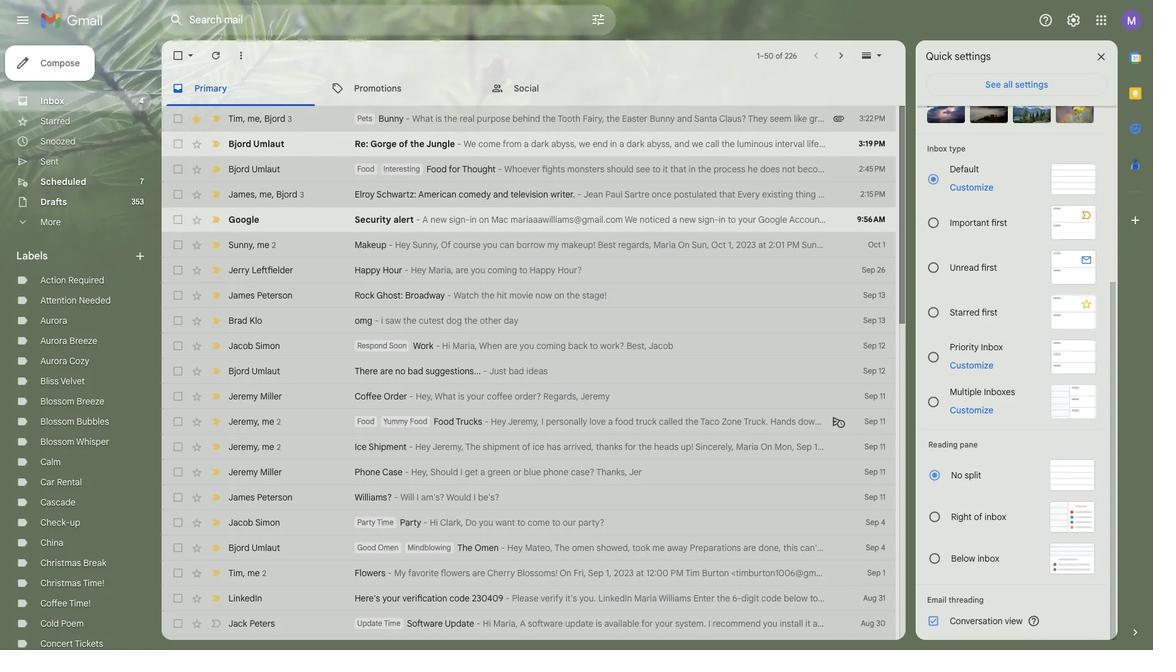 Task type: vqa. For each thing, say whether or not it's contained in the screenshot.
THING.
no



Task type: describe. For each thing, give the bounding box(es) containing it.
1 horizontal spatial pm
[[787, 239, 800, 251]]

2 borrow from the left
[[1063, 239, 1092, 251]]

the left best
[[823, 416, 836, 428]]

maria, left can
[[1014, 239, 1039, 251]]

you up ideas on the bottom of page
[[520, 340, 534, 352]]

social tab
[[481, 71, 640, 106]]

- left will
[[394, 492, 398, 503]]

- left just
[[483, 366, 487, 377]]

time for software
[[384, 619, 401, 628]]

anything.
[[1042, 214, 1079, 225]]

your down not,
[[1094, 239, 1112, 251]]

food right the yummy
[[410, 417, 428, 426]]

imagination,
[[934, 113, 982, 124]]

1 for wrote:
[[883, 568, 886, 578]]

2 horizontal spatial on
[[825, 214, 835, 225]]

jeremy , me 2 for 13th row
[[229, 416, 281, 427]]

aug 31
[[864, 594, 886, 603]]

- right hour
[[405, 265, 409, 276]]

christmas for christmas time!
[[40, 578, 81, 589]]

below inbox
[[952, 553, 1000, 565]]

tim left burton
[[686, 568, 700, 579]]

just
[[490, 366, 507, 377]]

pane
[[960, 440, 978, 450]]

food left "trucks" on the bottom left of page
[[434, 416, 454, 428]]

- left watch
[[447, 290, 452, 301]]

i left know
[[1043, 568, 1046, 579]]

13 for omg - i saw the cutest dog the other day
[[879, 316, 886, 325]]

hour?
[[558, 265, 582, 276]]

noticed
[[640, 214, 670, 225]]

a right with in the right of the page
[[1026, 113, 1031, 124]]

0 horizontal spatial 2023
[[614, 568, 634, 579]]

first for unread first
[[982, 262, 998, 273]]

2:01
[[769, 239, 785, 251]]

1 new from the left
[[431, 214, 447, 225]]

2:15 pm
[[861, 189, 886, 199]]

umlaut for the omen
[[252, 542, 280, 554]]

2 row from the top
[[162, 131, 896, 157]]

your right here's
[[383, 593, 400, 604]]

conversation view
[[950, 616, 1023, 627]]

- up "re: gorge of the jungle -"
[[406, 113, 410, 124]]

blossom for blossom bubbles
[[40, 416, 74, 428]]

the omen -
[[458, 542, 508, 554]]

labels heading
[[16, 250, 134, 263]]

1 horizontal spatial 2023
[[736, 239, 756, 251]]

sep 12 for simon
[[864, 341, 886, 350]]

- right 'order'
[[410, 391, 414, 402]]

respond soon work - hi maria, when are you coming back to work? best, jacob
[[357, 340, 674, 352]]

bjord umlaut for -
[[229, 138, 285, 150]]

hey for ice shipment - hey jeremy, the shipment of ice has arrived, thanks for the heads up! sincerely, maria on mon, sep 11, 2023 at 10:41 am jeremy miller <millerjeremy500@gmail.com> wrote: hey, has the
[[415, 441, 431, 453]]

software
[[528, 618, 563, 630]]

hey for food trucks - hey jeremy, i personally love a food truck called the taco zone truck. hands down the best taco truck in la! best regards, maria
[[491, 416, 507, 428]]

velvet
[[61, 376, 85, 387]]

omen for good
[[378, 543, 399, 553]]

car rental link
[[40, 477, 82, 488]]

are left cherry
[[473, 568, 485, 579]]

the left real
[[444, 113, 458, 124]]

yummy food
[[384, 417, 428, 426]]

1 horizontal spatial and
[[677, 113, 693, 124]]

sep for seventh row from the bottom
[[865, 493, 878, 502]]

- left i
[[375, 315, 379, 326]]

- up cherry
[[501, 542, 505, 554]]

hi right work
[[442, 340, 450, 352]]

- right 230409
[[506, 593, 510, 604]]

more image
[[235, 49, 248, 62]]

sent link
[[40, 156, 59, 167]]

1 horizontal spatial update
[[445, 618, 474, 630]]

broadway
[[405, 290, 445, 301]]

sep for row containing brad klo
[[864, 316, 877, 325]]

1 google from the left
[[229, 214, 259, 225]]

party inside party time party - hi clark, do you want to come to our party?
[[357, 518, 376, 527]]

get
[[465, 467, 478, 478]]

james for williams? - will i am's? would i be's?
[[229, 492, 255, 503]]

a right love
[[608, 416, 613, 428]]

1 horizontal spatial 1,
[[729, 239, 734, 251]]

me for ice
[[262, 441, 274, 452]]

me for elroy
[[259, 188, 272, 200]]

the left jungle
[[410, 138, 425, 150]]

the left heads
[[639, 441, 652, 453]]

- right thought
[[498, 164, 502, 175]]

1 borrow from the left
[[517, 239, 545, 251]]

umlaut for food for thought
[[252, 164, 280, 175]]

sep 13 for omg - i saw the cutest dog the other day
[[864, 316, 886, 325]]

sep for 11th row from the top of the main content containing primary
[[864, 366, 877, 376]]

2 horizontal spatial 2023
[[826, 441, 846, 453]]

important
[[950, 217, 990, 228]]

0 horizontal spatial maria
[[654, 239, 676, 251]]

all
[[1004, 79, 1013, 90]]

- right jungle
[[458, 138, 462, 150]]

sep for 12th row
[[865, 392, 878, 401]]

has scheduled message image
[[833, 416, 846, 428]]

11 row from the top
[[162, 359, 896, 384]]

brad
[[229, 315, 248, 326]]

jacob simon for party
[[229, 517, 280, 529]]

first for starred first
[[982, 307, 998, 318]]

quick settings element
[[926, 51, 991, 73]]

0 vertical spatial 1
[[757, 51, 760, 60]]

i right will
[[417, 492, 419, 503]]

row containing james
[[162, 182, 896, 207]]

first for important first
[[992, 217, 1008, 228]]

inbox for inbox
[[40, 95, 64, 107]]

230409
[[472, 593, 504, 604]]

cozy
[[69, 356, 89, 367]]

action required
[[40, 275, 104, 286]]

are left no
[[380, 366, 393, 377]]

of right right
[[974, 511, 983, 523]]

james peterson for rock
[[229, 290, 293, 301]]

1 horizontal spatial on
[[678, 239, 690, 251]]

your right it
[[823, 618, 841, 630]]

maria, right sep 1
[[889, 568, 914, 579]]

hey down need
[[996, 239, 1012, 251]]

at left 2:01
[[759, 239, 767, 251]]

1 vertical spatial best,
[[931, 618, 951, 630]]

- up mindblowing
[[424, 517, 428, 529]]

default
[[950, 164, 980, 175]]

1 vertical spatial best
[[926, 416, 944, 428]]

0 vertical spatial inbox
[[985, 511, 1007, 523]]

12 row from the top
[[162, 384, 896, 409]]

update inside update time software update - hi maria, a software update is available for your system. i recommend you install it at your earliest convenience. best, jack
[[357, 619, 383, 628]]

with
[[1007, 113, 1024, 124]]

more button
[[0, 212, 152, 232]]

19 row from the top
[[162, 561, 1154, 586]]

2 vertical spatial maria
[[736, 441, 759, 453]]

50
[[765, 51, 774, 60]]

thought
[[462, 164, 496, 175]]

1 vertical spatial what
[[435, 391, 456, 402]]

- right makeup
[[389, 239, 393, 251]]

sep 11 for jeremy
[[865, 392, 886, 401]]

a up side
[[838, 214, 843, 225]]

2 horizontal spatial wrote:
[[1077, 441, 1102, 453]]

0 vertical spatial what
[[412, 113, 433, 124]]

- right case
[[405, 467, 409, 478]]

is up jungle
[[436, 113, 442, 124]]

customize for multiple inboxes
[[950, 404, 994, 416]]

11 for jeremy
[[880, 392, 886, 401]]

of right 'gorge'
[[399, 138, 408, 150]]

tim for 2
[[229, 567, 243, 579]]

- down 230409
[[477, 618, 481, 630]]

see all settings button
[[926, 73, 1108, 96]]

3 bjord umlaut from the top
[[229, 366, 280, 377]]

maria, left 'when'
[[453, 340, 477, 352]]

trucks
[[456, 416, 482, 428]]

food trucks - hey jeremy, i personally love a food truck called the taco zone truck. hands down the best taco truck in la! best regards, maria
[[434, 416, 1004, 428]]

food up ice
[[357, 417, 375, 426]]

sep 11 for arrived,
[[865, 442, 886, 451]]

are up watch
[[456, 265, 469, 276]]

cascade link
[[40, 497, 76, 508]]

hey left "sunny," on the left
[[395, 239, 411, 251]]

sunny , me 2
[[229, 239, 276, 250]]

i right system.
[[709, 618, 711, 630]]

order?
[[515, 391, 541, 402]]

2 truck from the left
[[879, 416, 899, 428]]

mindblowing
[[408, 543, 451, 553]]

a right 'get'
[[481, 467, 485, 478]]

refresh image
[[210, 49, 222, 62]]

gmail image
[[40, 8, 109, 33]]

sep for 9th row from the bottom
[[865, 442, 878, 451]]

the left 'stage!'
[[567, 290, 580, 301]]

come
[[528, 517, 550, 529]]

the right 'dog'
[[465, 315, 478, 326]]

me for makeup
[[257, 239, 270, 250]]

hi up 31
[[879, 568, 887, 579]]

aug for software update
[[861, 619, 875, 628]]

are down below
[[939, 568, 952, 579]]

james for rock ghost: broadway - watch the hit movie now on the stage!
[[229, 290, 255, 301]]

don't
[[973, 214, 994, 225]]

see
[[986, 79, 1002, 90]]

it
[[806, 618, 811, 630]]

i left be's?
[[474, 492, 476, 503]]

christmas break
[[40, 558, 106, 569]]

- right work
[[436, 340, 440, 352]]

good omen
[[357, 543, 399, 553]]

hi left the clark,
[[430, 517, 438, 529]]

cold
[[40, 618, 59, 630]]

0 horizontal spatial pm
[[671, 568, 684, 579]]

time! for christmas time!
[[83, 578, 105, 589]]

the right saw
[[403, 315, 417, 326]]

update
[[565, 618, 594, 630]]

greater
[[810, 113, 839, 124]]

hey for happy hour - hey maria, are you coming to happy hour?
[[411, 265, 427, 276]]

fri,
[[574, 568, 586, 579]]

2 new from the left
[[680, 214, 696, 225]]

your down below
[[955, 568, 972, 579]]

to left our
[[552, 517, 561, 529]]

sep 4 for party time party - hi clark, do you want to come to our party?
[[866, 518, 886, 527]]

phone
[[543, 467, 569, 478]]

14 row from the top
[[162, 434, 1154, 460]]

the left the taco
[[686, 416, 699, 428]]

10:41
[[858, 441, 878, 453]]

1 vertical spatial inbox
[[978, 553, 1000, 565]]

miller for phone case - hey, should i get a green or blue phone case? thanks, jer
[[260, 467, 282, 478]]

for for has
[[625, 441, 637, 453]]

priority inbox
[[950, 341, 1004, 353]]

aug for -
[[864, 594, 877, 603]]

blossom for blossom breeze
[[40, 396, 74, 407]]

sep 12 for umlaut
[[864, 366, 886, 376]]

1 horizontal spatial sunny
[[802, 239, 827, 251]]

0 vertical spatial best
[[598, 239, 616, 251]]

my
[[548, 239, 559, 251]]

4 inside labels navigation
[[139, 96, 144, 105]]

blossom whisper
[[40, 436, 109, 448]]

watch
[[454, 290, 479, 301]]

row containing sunny
[[162, 232, 1154, 258]]

- right shipment
[[409, 441, 413, 453]]

attention needed
[[40, 295, 111, 306]]

coffee for coffee time!
[[40, 598, 67, 609]]

inbox type element
[[928, 144, 1097, 153]]

1 vertical spatial hey,
[[1104, 441, 1121, 453]]

leftfielder
[[252, 265, 293, 276]]

0 horizontal spatial oct
[[712, 239, 726, 251]]

right of inbox
[[952, 511, 1007, 523]]

bjord for sep 4
[[229, 542, 250, 554]]

support image
[[1039, 13, 1054, 28]]

0 vertical spatial the
[[466, 441, 481, 453]]

blossom for blossom whisper
[[40, 436, 74, 448]]

your right know
[[1071, 568, 1089, 579]]

3 for james
[[300, 190, 304, 199]]

jeremy, for i
[[508, 416, 539, 428]]

0 horizontal spatial best,
[[627, 340, 647, 352]]

install
[[780, 618, 804, 630]]

hey, for hey, what is your coffee order? regards, jeremy
[[416, 391, 433, 402]]

coffee for coffee order - hey, what is your coffee order? regards, jeremy
[[355, 391, 382, 402]]

22 row from the top
[[162, 637, 896, 650]]

2 vertical spatial inbox
[[981, 341, 1004, 353]]

- right "trucks" on the bottom left of page
[[485, 416, 489, 428]]

you left can
[[483, 239, 498, 251]]

the right has at the bottom right of page
[[1141, 441, 1154, 453]]

not,
[[1089, 214, 1104, 225]]

, for row containing sunny
[[253, 239, 255, 250]]

1 horizontal spatial on
[[555, 290, 565, 301]]

the left tooth
[[543, 113, 556, 124]]

flowers
[[355, 568, 386, 579]]

of right 50
[[776, 51, 783, 60]]

reading
[[929, 440, 958, 450]]

inboxes
[[984, 386, 1016, 398]]

your up makeup - hey sunny, of course you can borrow my makeup! best regards, maria on sun, oct 1, 2023 at 2:01 pm sunny side <sunnyupside33@gmail.com> wrote: hey maria, can i borrow your makeup? s
[[739, 214, 757, 225]]

blue
[[524, 467, 541, 478]]

sep 13 for rock ghost: broadway - watch the hit movie now on the stage!
[[864, 290, 886, 300]]

yummy
[[384, 417, 408, 426]]

television
[[511, 189, 548, 200]]

is up "trucks" on the bottom left of page
[[458, 391, 465, 402]]

makeup?
[[1114, 239, 1150, 251]]

snoozed link
[[40, 136, 76, 147]]

1 favorite from the left
[[408, 568, 439, 579]]

has attachment image
[[833, 112, 846, 125]]

multiple inboxes
[[950, 386, 1016, 398]]

a right noticed
[[673, 214, 678, 225]]

i right can
[[1059, 239, 1061, 251]]

breeze for aurora breeze
[[69, 335, 97, 347]]

bjord umlaut for food for thought
[[229, 164, 280, 175]]

jeremy miller for coffee order
[[229, 391, 282, 402]]

row containing jack peters
[[162, 611, 972, 637]]

of left the ice
[[522, 441, 531, 453]]

i left 'get'
[[461, 467, 463, 478]]

cherry
[[488, 568, 515, 579]]

1 sign- from the left
[[449, 214, 470, 225]]

9:56 am
[[858, 215, 886, 224]]

i left personally
[[542, 416, 544, 428]]

blossom bubbles
[[40, 416, 109, 428]]

car rental
[[40, 477, 82, 488]]

2 horizontal spatial on
[[761, 441, 773, 453]]

2 favorite from the left
[[975, 568, 1005, 579]]

bjord umlaut for the omen
[[229, 542, 280, 554]]

peterson for williams?
[[257, 492, 293, 503]]

sun,
[[692, 239, 710, 251]]

0 horizontal spatial 1,
[[606, 568, 612, 579]]

you left install
[[763, 618, 778, 630]]

- right alert on the left
[[416, 214, 420, 225]]

umlaut for -
[[253, 138, 285, 150]]

our
[[563, 517, 576, 529]]

time for party
[[377, 518, 394, 527]]

at right it
[[813, 618, 821, 630]]

2 happy from the left
[[530, 265, 556, 276]]

account
[[790, 214, 823, 225]]

poem
[[61, 618, 84, 630]]

to left do
[[1019, 214, 1027, 225]]

12 for bjord umlaut
[[879, 366, 886, 376]]

0 horizontal spatial regards,
[[618, 239, 652, 251]]

1 vertical spatial a
[[520, 618, 526, 630]]

social
[[514, 82, 539, 94]]

brad klo
[[229, 315, 262, 326]]

no split
[[952, 470, 982, 481]]

17 row from the top
[[162, 510, 896, 535]]

your left system.
[[656, 618, 673, 630]]

15 row from the top
[[162, 460, 896, 485]]

1 if from the left
[[895, 214, 900, 225]]

food down re:
[[357, 164, 375, 174]]

view
[[1005, 616, 1023, 627]]

check-up link
[[40, 517, 80, 529]]

to up movie
[[520, 265, 528, 276]]

you right do
[[479, 517, 494, 529]]

1 horizontal spatial oct
[[869, 240, 881, 249]]

needed
[[79, 295, 111, 306]]

jeremy, for the
[[433, 441, 464, 453]]

- right writer.
[[578, 189, 582, 200]]

1 vertical spatial maria
[[982, 416, 1004, 428]]

you,
[[937, 214, 954, 225]]

other
[[480, 315, 502, 326]]

simon for work
[[255, 340, 280, 352]]

1 horizontal spatial in
[[719, 214, 726, 225]]

0 vertical spatial settings
[[955, 51, 991, 63]]

to up makeup - hey sunny, of course you can borrow my makeup! best regards, maria on sun, oct 1, 2023 at 2:01 pm sunny side <sunnyupside33@gmail.com> wrote: hey maria, can i borrow your makeup? s
[[728, 214, 736, 225]]

american
[[419, 189, 457, 200]]

3 row from the top
[[162, 157, 896, 182]]

0 horizontal spatial on
[[479, 214, 489, 225]]

1 vertical spatial the
[[458, 542, 473, 554]]



Task type: locate. For each thing, give the bounding box(es) containing it.
tim down primary 'tab'
[[229, 113, 243, 124]]

4 row from the top
[[162, 182, 896, 207]]

0 horizontal spatial on
[[560, 568, 572, 579]]

bliss velvet link
[[40, 376, 85, 387]]

time! for coffee time!
[[69, 598, 91, 609]]

multiple
[[950, 386, 982, 398]]

food up american
[[427, 164, 447, 175]]

1 13 from the top
[[879, 290, 886, 300]]

la!
[[911, 416, 924, 428]]

maria down noticed
[[654, 239, 676, 251]]

thanks,
[[597, 467, 628, 478]]

up
[[70, 517, 80, 529]]

settings right all
[[1016, 79, 1049, 90]]

2 vertical spatial first
[[982, 307, 998, 318]]

18 row from the top
[[162, 535, 896, 561]]

0 vertical spatial 12
[[879, 341, 886, 350]]

9 row from the top
[[162, 308, 896, 333]]

jeremy miller for phone case
[[229, 467, 282, 478]]

2 inside tim , me 2
[[262, 569, 266, 578]]

toggle split pane mode image
[[861, 49, 873, 62]]

, for 13th row
[[257, 416, 260, 427]]

1 12 from the top
[[879, 341, 886, 350]]

1 vertical spatial simon
[[255, 517, 280, 529]]

jacob simon down "klo"
[[229, 340, 280, 352]]

search mail image
[[165, 9, 188, 32]]

peterson for rock
[[257, 290, 293, 301]]

food
[[615, 416, 634, 428]]

1 horizontal spatial best,
[[931, 618, 951, 630]]

1 bjord umlaut from the top
[[229, 138, 285, 150]]

clark,
[[440, 517, 463, 529]]

omen down party time party - hi clark, do you want to come to our party?
[[475, 542, 499, 554]]

party?
[[579, 517, 605, 529]]

1 simon from the top
[[255, 340, 280, 352]]

older image
[[835, 49, 848, 62]]

inbox for inbox type
[[928, 144, 948, 153]]

side
[[829, 239, 846, 251]]

2 christmas from the top
[[40, 578, 81, 589]]

when
[[479, 340, 502, 352]]

1 vertical spatial 4
[[882, 518, 886, 527]]

2 11 from the top
[[880, 417, 886, 426]]

1 left 50
[[757, 51, 760, 60]]

row
[[162, 106, 1154, 131], [162, 131, 896, 157], [162, 157, 896, 182], [162, 182, 896, 207], [162, 207, 1154, 232], [162, 232, 1154, 258], [162, 258, 896, 283], [162, 283, 896, 308], [162, 308, 896, 333], [162, 333, 896, 359], [162, 359, 896, 384], [162, 384, 896, 409], [162, 409, 1004, 434], [162, 434, 1154, 460], [162, 460, 896, 485], [162, 485, 896, 510], [162, 510, 896, 535], [162, 535, 896, 561], [162, 561, 1154, 586], [162, 586, 896, 611], [162, 611, 972, 637], [162, 637, 896, 650]]

2 jacob simon from the top
[[229, 517, 280, 529]]

compose
[[40, 57, 80, 69]]

coffee
[[487, 391, 513, 402]]

green
[[488, 467, 511, 478]]

2 horizontal spatial in
[[902, 416, 909, 428]]

case?
[[571, 467, 595, 478]]

1 horizontal spatial sign-
[[698, 214, 719, 225]]

sep for row containing jerry leftfielder
[[862, 265, 876, 275]]

1 for at
[[883, 240, 886, 249]]

you right you,
[[956, 214, 971, 225]]

0 horizontal spatial borrow
[[517, 239, 545, 251]]

party down will
[[400, 517, 421, 529]]

drafts link
[[40, 196, 67, 208]]

1 vertical spatial 1,
[[606, 568, 612, 579]]

1 vertical spatial aurora
[[40, 335, 67, 347]]

truck right food
[[636, 416, 657, 428]]

2 bad from the left
[[509, 366, 524, 377]]

13 for rock ghost: broadway - watch the hit movie now on the stage!
[[879, 290, 886, 300]]

None checkbox
[[172, 112, 184, 125], [172, 213, 184, 226], [172, 264, 184, 277], [172, 289, 184, 302], [172, 314, 184, 327], [172, 340, 184, 352], [172, 365, 184, 378], [172, 390, 184, 403], [172, 441, 184, 453], [172, 491, 184, 504], [172, 567, 184, 580], [172, 592, 184, 605], [172, 618, 184, 630], [172, 112, 184, 125], [172, 213, 184, 226], [172, 264, 184, 277], [172, 289, 184, 302], [172, 314, 184, 327], [172, 340, 184, 352], [172, 365, 184, 378], [172, 390, 184, 403], [172, 441, 184, 453], [172, 491, 184, 504], [172, 567, 184, 580], [172, 592, 184, 605], [172, 618, 184, 630]]

0 vertical spatial james
[[229, 188, 255, 200]]

and left the 'santa'
[[677, 113, 693, 124]]

first up "priority inbox"
[[982, 307, 998, 318]]

0 vertical spatial sep 4
[[866, 518, 886, 527]]

bjord for sep 12
[[229, 366, 250, 377]]

thanks
[[596, 441, 623, 453]]

1 sep 13 from the top
[[864, 290, 886, 300]]

3 down primary 'tab'
[[288, 114, 292, 123]]

starred for starred first
[[950, 307, 980, 318]]

coming
[[488, 265, 517, 276], [537, 340, 566, 352]]

toward
[[866, 113, 893, 124]]

customize
[[950, 182, 994, 193], [950, 360, 994, 371], [950, 404, 994, 416]]

customize for default
[[950, 182, 994, 193]]

2 sep 11 from the top
[[865, 417, 886, 426]]

quick
[[926, 51, 953, 63]]

0 horizontal spatial for
[[449, 164, 461, 175]]

1 vertical spatial jacob simon
[[229, 517, 280, 529]]

1 vertical spatial james peterson
[[229, 492, 293, 503]]

2 inside sunny , me 2
[[272, 240, 276, 250]]

10 row from the top
[[162, 333, 896, 359]]

, for fourth row from the bottom
[[243, 567, 245, 579]]

see all settings
[[986, 79, 1049, 90]]

3 james from the top
[[229, 492, 255, 503]]

re:
[[355, 138, 368, 150]]

0 horizontal spatial truck
[[636, 416, 657, 428]]

hi down 230409
[[483, 618, 491, 630]]

tim up linkedin
[[229, 567, 243, 579]]

1 vertical spatial inbox
[[928, 144, 948, 153]]

0 horizontal spatial bunny
[[379, 113, 404, 124]]

None search field
[[162, 5, 616, 35]]

heads
[[654, 441, 679, 453]]

1 bad from the left
[[408, 366, 423, 377]]

2 aurora from the top
[[40, 335, 67, 347]]

unread first
[[950, 262, 998, 273]]

sep for fourth row from the bottom
[[868, 568, 881, 578]]

taco
[[701, 416, 720, 428]]

to right back
[[590, 340, 598, 352]]

a
[[423, 214, 428, 225], [520, 618, 526, 630]]

what up "email"
[[916, 568, 937, 579]]

labels
[[16, 250, 48, 263]]

1 mac from the left
[[492, 214, 509, 225]]

your left coffee
[[467, 391, 485, 402]]

party up good
[[357, 518, 376, 527]]

, for 22th row from the bottom
[[243, 113, 245, 124]]

0 vertical spatial time
[[377, 518, 394, 527]]

jeremy, up 'should'
[[433, 441, 464, 453]]

main content containing primary
[[162, 40, 1154, 650]]

jacob simon
[[229, 340, 280, 352], [229, 517, 280, 529]]

2 simon from the top
[[255, 517, 280, 529]]

verification
[[403, 593, 447, 604]]

2 sep 4 from the top
[[866, 543, 886, 553]]

2 jeremy miller from the top
[[229, 467, 282, 478]]

2 horizontal spatial and
[[916, 113, 931, 124]]

easter
[[622, 113, 648, 124]]

0 horizontal spatial tab list
[[162, 71, 906, 106]]

google up sunny , me 2
[[229, 214, 259, 225]]

1 horizontal spatial party
[[400, 517, 421, 529]]

on left sun,
[[678, 239, 690, 251]]

time inside party time party - hi clark, do you want to come to our party?
[[377, 518, 394, 527]]

the left hit
[[481, 290, 495, 301]]

email threading element
[[928, 595, 1097, 605]]

3 inside james , me , bjord 3
[[300, 190, 304, 199]]

aurora cozy link
[[40, 356, 89, 367]]

aurora breeze link
[[40, 335, 97, 347]]

is
[[436, 113, 442, 124], [458, 391, 465, 402], [1128, 568, 1134, 579], [596, 618, 602, 630]]

customize button for multiple inboxes
[[943, 403, 1002, 418]]

1 vertical spatial coming
[[537, 340, 566, 352]]

3 customize button from the top
[[943, 403, 1002, 418]]

4 for party time party - hi clark, do you want to come to our party?
[[882, 518, 886, 527]]

3 customize from the top
[[950, 404, 994, 416]]

0 vertical spatial 3
[[288, 114, 292, 123]]

aurora down aurora link
[[40, 335, 67, 347]]

2023 right 11,
[[826, 441, 846, 453]]

1 sep 4 from the top
[[866, 518, 886, 527]]

1 happy from the left
[[355, 265, 381, 276]]

first right unread
[[982, 262, 998, 273]]

0 vertical spatial on
[[678, 239, 690, 251]]

3 left elroy
[[300, 190, 304, 199]]

row containing brad klo
[[162, 308, 896, 333]]

update time software update - hi maria, a software update is available for your system. i recommend you install it at your earliest convenience. best, jack
[[357, 618, 972, 630]]

hey, for hey, should i get a green or blue phone case? thanks, jer
[[411, 467, 429, 478]]

is left next
[[1128, 568, 1134, 579]]

am's?
[[421, 492, 445, 503]]

2 vertical spatial wrote:
[[852, 568, 877, 579]]

time!
[[83, 578, 105, 589], [69, 598, 91, 609]]

regards, up the "pane"
[[946, 416, 979, 428]]

aug left 31
[[864, 594, 877, 603]]

1 horizontal spatial jeremy,
[[508, 416, 539, 428]]

scheduled link
[[40, 176, 86, 188]]

christmas up the coffee time! link
[[40, 578, 81, 589]]

0 vertical spatial customize button
[[943, 180, 1002, 195]]

3:22 pm
[[860, 114, 886, 123]]

at left 12:00
[[636, 568, 644, 579]]

1 horizontal spatial what
[[435, 391, 456, 402]]

2 blossom from the top
[[40, 416, 74, 428]]

jacob right work? at the right bottom of the page
[[649, 340, 674, 352]]

inbox inside labels navigation
[[40, 95, 64, 107]]

aurora down attention
[[40, 315, 67, 326]]

1 horizontal spatial wrote:
[[969, 239, 994, 251]]

0 horizontal spatial sunny
[[229, 239, 253, 250]]

jacob for hi clark, do you want to come to our party?
[[229, 517, 253, 529]]

0 horizontal spatial google
[[229, 214, 259, 225]]

calm
[[40, 457, 61, 468]]

new down american
[[431, 214, 447, 225]]

12 for jacob simon
[[879, 341, 886, 350]]

row containing google
[[162, 207, 1154, 232]]

1 row from the top
[[162, 106, 1154, 131]]

0 horizontal spatial new
[[431, 214, 447, 225]]

1 horizontal spatial bad
[[509, 366, 524, 377]]

umlaut down "klo"
[[252, 366, 280, 377]]

5 row from the top
[[162, 207, 1154, 232]]

christmas for christmas break
[[40, 558, 81, 569]]

maria, down of
[[429, 265, 454, 276]]

2 horizontal spatial for
[[642, 618, 653, 630]]

1 aurora from the top
[[40, 315, 67, 326]]

inbox right below
[[978, 553, 1000, 565]]

available
[[605, 618, 640, 630]]

makeup - hey sunny, of course you can borrow my makeup! best regards, maria on sun, oct 1, 2023 at 2:01 pm sunny side <sunnyupside33@gmail.com> wrote: hey maria, can i borrow your makeup? s
[[355, 239, 1154, 251]]

main content
[[162, 40, 1154, 650]]

1 horizontal spatial coming
[[537, 340, 566, 352]]

1 jeremy miller from the top
[[229, 391, 282, 402]]

starred
[[40, 116, 70, 127], [950, 307, 980, 318]]

main menu image
[[15, 13, 30, 28]]

starred up priority
[[950, 307, 980, 318]]

christmas down china link
[[40, 558, 81, 569]]

breeze up bubbles
[[77, 396, 104, 407]]

0 horizontal spatial update
[[357, 619, 383, 628]]

13 row from the top
[[162, 409, 1004, 434]]

1 jeremy , me 2 from the top
[[229, 416, 281, 427]]

1 horizontal spatial regards,
[[946, 416, 979, 428]]

promotions tab
[[321, 71, 481, 106]]

sep for eighth row from the bottom
[[865, 467, 878, 477]]

1 vertical spatial settings
[[1016, 79, 1049, 90]]

2023 down security alert - a new sign-in on mac mariaaawilliams@gmail.com we noticed a new sign-in to your google account on a mac device. if this was you, you don't need to do anything. if not, we'll help yo
[[736, 239, 756, 251]]

happy left hour
[[355, 265, 381, 276]]

3 11 from the top
[[880, 442, 886, 451]]

shipment
[[483, 441, 520, 453]]

1 horizontal spatial maria
[[736, 441, 759, 453]]

primary
[[194, 82, 227, 94]]

me for flowers
[[247, 567, 260, 579]]

time! down break at the bottom left of page
[[83, 578, 105, 589]]

, for row containing james
[[255, 188, 257, 200]]

me
[[247, 113, 260, 124], [259, 188, 272, 200], [257, 239, 270, 250], [262, 416, 274, 427], [262, 441, 274, 452], [247, 567, 260, 579]]

starred for starred "link"
[[40, 116, 70, 127]]

hour
[[383, 265, 402, 276]]

williams?
[[355, 492, 392, 503]]

row containing linkedin
[[162, 586, 896, 611]]

2 jack from the left
[[953, 618, 972, 630]]

time inside update time software update - hi maria, a software update is available for your system. i recommend you install it at your earliest convenience. best, jack
[[384, 619, 401, 628]]

0 vertical spatial coffee
[[355, 391, 382, 402]]

2 mac from the left
[[845, 214, 862, 225]]

concert tickets link
[[40, 638, 103, 650]]

customize button down multiple
[[943, 403, 1002, 418]]

2 vertical spatial james
[[229, 492, 255, 503]]

customize button down "priority inbox"
[[943, 358, 1002, 373]]

1 horizontal spatial favorite
[[975, 568, 1005, 579]]

best
[[838, 416, 856, 428]]

elroy schwartz: american comedy and television writer. -
[[355, 189, 584, 200]]

2 james from the top
[[229, 290, 255, 301]]

1 horizontal spatial 3
[[300, 190, 304, 199]]

0 horizontal spatial a
[[423, 214, 428, 225]]

inbox right right
[[985, 511, 1007, 523]]

1 vertical spatial customize
[[950, 360, 994, 371]]

5 sep 11 from the top
[[865, 493, 886, 502]]

11 for blue
[[880, 467, 886, 477]]

comedy
[[459, 189, 491, 200]]

should
[[431, 467, 458, 478]]

0 vertical spatial starred
[[40, 116, 70, 127]]

blossom down blossom breeze
[[40, 416, 74, 428]]

20 row from the top
[[162, 586, 896, 611]]

- left my
[[388, 568, 392, 579]]

email threading
[[928, 595, 984, 605]]

2 vertical spatial on
[[560, 568, 572, 579]]

miller for coffee order - hey, what is your coffee order? regards, jeremy
[[260, 391, 282, 402]]

2 google from the left
[[759, 214, 788, 225]]

2 jeremy , me 2 from the top
[[229, 441, 281, 452]]

2 12 from the top
[[879, 366, 886, 376]]

jeremy , me 2 for 9th row from the bottom
[[229, 441, 281, 452]]

inbox right priority
[[981, 341, 1004, 353]]

1 vertical spatial sep 12
[[864, 366, 886, 376]]

2 vertical spatial miller
[[260, 467, 282, 478]]

aurora for aurora cozy
[[40, 356, 67, 367]]

0 horizontal spatial favorite
[[408, 568, 439, 579]]

pets
[[357, 114, 372, 123]]

11,
[[815, 441, 823, 453]]

hey, left 'should'
[[411, 467, 429, 478]]

customize for priority inbox
[[950, 360, 994, 371]]

inbox left type
[[928, 144, 948, 153]]

0 horizontal spatial in
[[470, 214, 477, 225]]

1 truck from the left
[[636, 416, 657, 428]]

2 bunny from the left
[[650, 113, 675, 124]]

0 vertical spatial 2023
[[736, 239, 756, 251]]

1 vertical spatial jeremy,
[[433, 441, 464, 453]]

james peterson for williams?
[[229, 492, 293, 503]]

2 customize from the top
[[950, 360, 994, 371]]

is right the update
[[596, 618, 602, 630]]

settings inside button
[[1016, 79, 1049, 90]]

2 for ice shipment
[[277, 442, 281, 452]]

1 vertical spatial first
[[982, 262, 998, 273]]

fairy,
[[583, 113, 605, 124]]

2 peterson from the top
[[257, 492, 293, 503]]

0 vertical spatial first
[[992, 217, 1008, 228]]

0 vertical spatial breeze
[[69, 335, 97, 347]]

1 bunny from the left
[[379, 113, 404, 124]]

1 sep 12 from the top
[[864, 341, 886, 350]]

coffee inside row
[[355, 391, 382, 402]]

priority
[[950, 341, 979, 353]]

bjord
[[264, 113, 285, 124], [229, 138, 251, 150], [229, 164, 250, 175], [276, 188, 297, 200], [229, 366, 250, 377], [229, 542, 250, 554]]

1 horizontal spatial google
[[759, 214, 788, 225]]

0 vertical spatial customize
[[950, 182, 994, 193]]

2 if from the left
[[1081, 214, 1087, 225]]

3 sep 11 from the top
[[865, 442, 886, 451]]

0 horizontal spatial best
[[598, 239, 616, 251]]

1 peterson from the top
[[257, 290, 293, 301]]

0 vertical spatial aug
[[864, 594, 877, 603]]

coffee inside labels navigation
[[40, 598, 67, 609]]

0 horizontal spatial jack
[[229, 618, 247, 630]]

tab list containing primary
[[162, 71, 906, 106]]

1 jack from the left
[[229, 618, 247, 630]]

4 bjord umlaut from the top
[[229, 542, 280, 554]]

1 sep 11 from the top
[[865, 392, 886, 401]]

tab list inside main content
[[162, 71, 906, 106]]

sep 4 for the omen -
[[866, 543, 886, 553]]

0 horizontal spatial if
[[895, 214, 900, 225]]

0 vertical spatial miller
[[260, 391, 282, 402]]

wrote:
[[969, 239, 994, 251], [1077, 441, 1102, 453], [852, 568, 877, 579]]

4 11 from the top
[[880, 467, 886, 477]]

3 inside tim , me , bjord 3
[[288, 114, 292, 123]]

elroy
[[355, 189, 375, 200]]

1, right sun,
[[729, 239, 734, 251]]

settings image
[[1067, 13, 1082, 28]]

2 for makeup
[[272, 240, 276, 250]]

4 for the omen -
[[882, 543, 886, 553]]

0 vertical spatial coming
[[488, 265, 517, 276]]

0 vertical spatial inbox
[[40, 95, 64, 107]]

of
[[776, 51, 783, 60], [399, 138, 408, 150], [522, 441, 531, 453], [974, 511, 983, 523]]

8 row from the top
[[162, 283, 896, 308]]

jacob simon for work
[[229, 340, 280, 352]]

the
[[466, 441, 481, 453], [458, 542, 473, 554]]

starred inside labels navigation
[[40, 116, 70, 127]]

do
[[1029, 214, 1040, 225]]

1 up 31
[[883, 568, 886, 578]]

jacob for hi maria, when are you coming back to work? best, jacob
[[229, 340, 253, 352]]

if
[[895, 214, 900, 225], [1081, 214, 1087, 225]]

what up "re: gorge of the jungle -"
[[412, 113, 433, 124]]

we
[[625, 214, 638, 225]]

row containing jerry leftfielder
[[162, 258, 896, 283]]

2 sign- from the left
[[698, 214, 719, 225]]

0 horizontal spatial party
[[357, 518, 376, 527]]

1 james peterson from the top
[[229, 290, 293, 301]]

1 vertical spatial time!
[[69, 598, 91, 609]]

customize button down default at the right top
[[943, 180, 1002, 195]]

sep for eighth row from the top
[[864, 290, 877, 300]]

bjord for 3:19 pm
[[229, 138, 251, 150]]

coming left back
[[537, 340, 566, 352]]

, for 9th row from the bottom
[[257, 441, 260, 452]]

seem
[[770, 113, 792, 124]]

16 row from the top
[[162, 485, 896, 510]]

1, right fri,
[[606, 568, 612, 579]]

breeze for blossom breeze
[[77, 396, 104, 407]]

2 for flowers
[[262, 569, 266, 578]]

labels navigation
[[0, 40, 162, 650]]

phone case - hey, should i get a green or blue phone case? thanks, jer
[[355, 467, 642, 478]]

what
[[412, 113, 433, 124], [435, 391, 456, 402], [916, 568, 937, 579]]

11 for arrived,
[[880, 442, 886, 451]]

tim for ,
[[229, 113, 243, 124]]

coffee up cold
[[40, 598, 67, 609]]

1 james from the top
[[229, 188, 255, 200]]

the right the fairy,
[[607, 113, 620, 124]]

a
[[1026, 113, 1031, 124], [673, 214, 678, 225], [838, 214, 843, 225], [608, 416, 613, 428], [481, 467, 485, 478]]

break
[[83, 558, 106, 569]]

1 horizontal spatial inbox
[[928, 144, 948, 153]]

jerry leftfielder
[[229, 265, 293, 276]]

bjord umlaut down "klo"
[[229, 366, 280, 377]]

2 13 from the top
[[879, 316, 886, 325]]

1 vertical spatial regards,
[[946, 416, 979, 428]]

happy up now on the top left
[[530, 265, 556, 276]]

for for update
[[642, 618, 653, 630]]

2 vertical spatial 4
[[882, 543, 886, 553]]

1 horizontal spatial tab list
[[1118, 40, 1154, 605]]

sep for 13th row from the bottom
[[864, 341, 877, 350]]

in left la!
[[902, 416, 909, 428]]

blossoms!
[[517, 568, 558, 579]]

bad right just
[[509, 366, 524, 377]]

None checkbox
[[172, 49, 184, 62], [172, 138, 184, 150], [172, 163, 184, 176], [172, 188, 184, 201], [172, 239, 184, 251], [172, 416, 184, 428], [172, 466, 184, 479], [172, 517, 184, 529], [172, 542, 184, 554], [172, 49, 184, 62], [172, 138, 184, 150], [172, 163, 184, 176], [172, 188, 184, 201], [172, 239, 184, 251], [172, 416, 184, 428], [172, 466, 184, 479], [172, 517, 184, 529], [172, 542, 184, 554]]

primary tab
[[162, 71, 320, 106]]

1 blossom from the top
[[40, 396, 74, 407]]

to right want
[[517, 517, 526, 529]]

security alert - a new sign-in on mac mariaaawilliams@gmail.com we noticed a new sign-in to your google account on a mac device. if this was you, you don't need to do anything. if not, we'll help yo
[[355, 214, 1154, 225]]

sep 11 for blue
[[865, 467, 886, 477]]

check-up
[[40, 517, 80, 529]]

1 customize from the top
[[950, 182, 994, 193]]

Search mail text field
[[189, 14, 556, 27]]

0 vertical spatial jeremy,
[[508, 416, 539, 428]]

maria down 'truck.'
[[736, 441, 759, 453]]

tooth
[[558, 113, 581, 124]]

2 horizontal spatial what
[[916, 568, 937, 579]]

sep for 18th row
[[866, 543, 880, 553]]

2 bjord umlaut from the top
[[229, 164, 280, 175]]

at left 10:41 on the right bottom
[[848, 441, 856, 453]]

advanced search options image
[[586, 7, 611, 32]]

jacob
[[229, 340, 253, 352], [649, 340, 674, 352], [229, 517, 253, 529]]

omen for the
[[475, 542, 499, 554]]

7 row from the top
[[162, 258, 896, 283]]

are right 'when'
[[505, 340, 518, 352]]

21 row from the top
[[162, 611, 972, 637]]

sep for 17th row
[[866, 518, 880, 527]]

0 vertical spatial james peterson
[[229, 290, 293, 301]]

2 vertical spatial for
[[642, 618, 653, 630]]

best right la!
[[926, 416, 944, 428]]

3 aurora from the top
[[40, 356, 67, 367]]

1 vertical spatial wrote:
[[1077, 441, 1102, 453]]

1 vertical spatial 12
[[879, 366, 886, 376]]

for right thanks
[[625, 441, 637, 453]]

1 christmas from the top
[[40, 558, 81, 569]]

2 sep 12 from the top
[[864, 366, 886, 376]]

1 jacob simon from the top
[[229, 340, 280, 352]]

5 11 from the top
[[880, 493, 886, 502]]

hey down coffee
[[491, 416, 507, 428]]

jacob down brad
[[229, 340, 253, 352]]

0 horizontal spatial and
[[493, 189, 509, 200]]

blossom
[[40, 396, 74, 407], [40, 416, 74, 428], [40, 436, 74, 448]]

in
[[470, 214, 477, 225], [719, 214, 726, 225], [902, 416, 909, 428]]

am
[[880, 441, 893, 453]]

bjord umlaut down tim , me , bjord 3
[[229, 138, 285, 150]]

1 vertical spatial sep 4
[[866, 543, 886, 553]]

bliss velvet
[[40, 376, 85, 387]]

update down here's
[[357, 619, 383, 628]]

1 customize button from the top
[[943, 180, 1002, 195]]

0 vertical spatial jeremy miller
[[229, 391, 282, 402]]

simon for party
[[255, 517, 280, 529]]

1 11 from the top
[[880, 392, 886, 401]]

simon up tim , me 2
[[255, 517, 280, 529]]

sent
[[40, 156, 59, 167]]

aurora for aurora link
[[40, 315, 67, 326]]

type
[[950, 144, 966, 153]]

reading pane element
[[929, 440, 1096, 450]]

3 blossom from the top
[[40, 436, 74, 448]]

at
[[759, 239, 767, 251], [848, 441, 856, 453], [636, 568, 644, 579], [813, 618, 821, 630]]

1 horizontal spatial best
[[926, 416, 944, 428]]

customize down default at the right top
[[950, 182, 994, 193]]

1 vertical spatial pm
[[671, 568, 684, 579]]

software
[[407, 618, 443, 630]]

<timburton1006@gmail.com>
[[732, 568, 850, 579]]

device.
[[864, 214, 893, 225]]

customize button for priority inbox
[[943, 358, 1002, 373]]

2 customize button from the top
[[943, 358, 1002, 373]]

customize button for default
[[943, 180, 1002, 195]]

bjord for 2:45 pm
[[229, 164, 250, 175]]

4 sep 11 from the top
[[865, 467, 886, 477]]

simon down "klo"
[[255, 340, 280, 352]]

1 vertical spatial peterson
[[257, 492, 293, 503]]

2 vertical spatial what
[[916, 568, 937, 579]]

6 row from the top
[[162, 232, 1154, 258]]

breeze
[[69, 335, 97, 347], [77, 396, 104, 407]]

hey down yummy food
[[415, 441, 431, 453]]

phone
[[355, 467, 380, 478]]

aurora for aurora breeze
[[40, 335, 67, 347]]

1 vertical spatial miller
[[927, 441, 949, 453]]

favorite
[[408, 568, 439, 579], [975, 568, 1005, 579]]

you up rock ghost: broadway - watch the hit movie now on the stage!
[[471, 265, 486, 276]]

2 james peterson from the top
[[229, 492, 293, 503]]

maria, down 230409
[[493, 618, 518, 630]]

2 sep 13 from the top
[[864, 316, 886, 325]]

tab list
[[1118, 40, 1154, 605], [162, 71, 906, 106]]

on left mon,
[[761, 441, 773, 453]]

0 horizontal spatial wrote:
[[852, 568, 877, 579]]

blossom down "bliss velvet" link
[[40, 396, 74, 407]]

0 vertical spatial pm
[[787, 239, 800, 251]]



